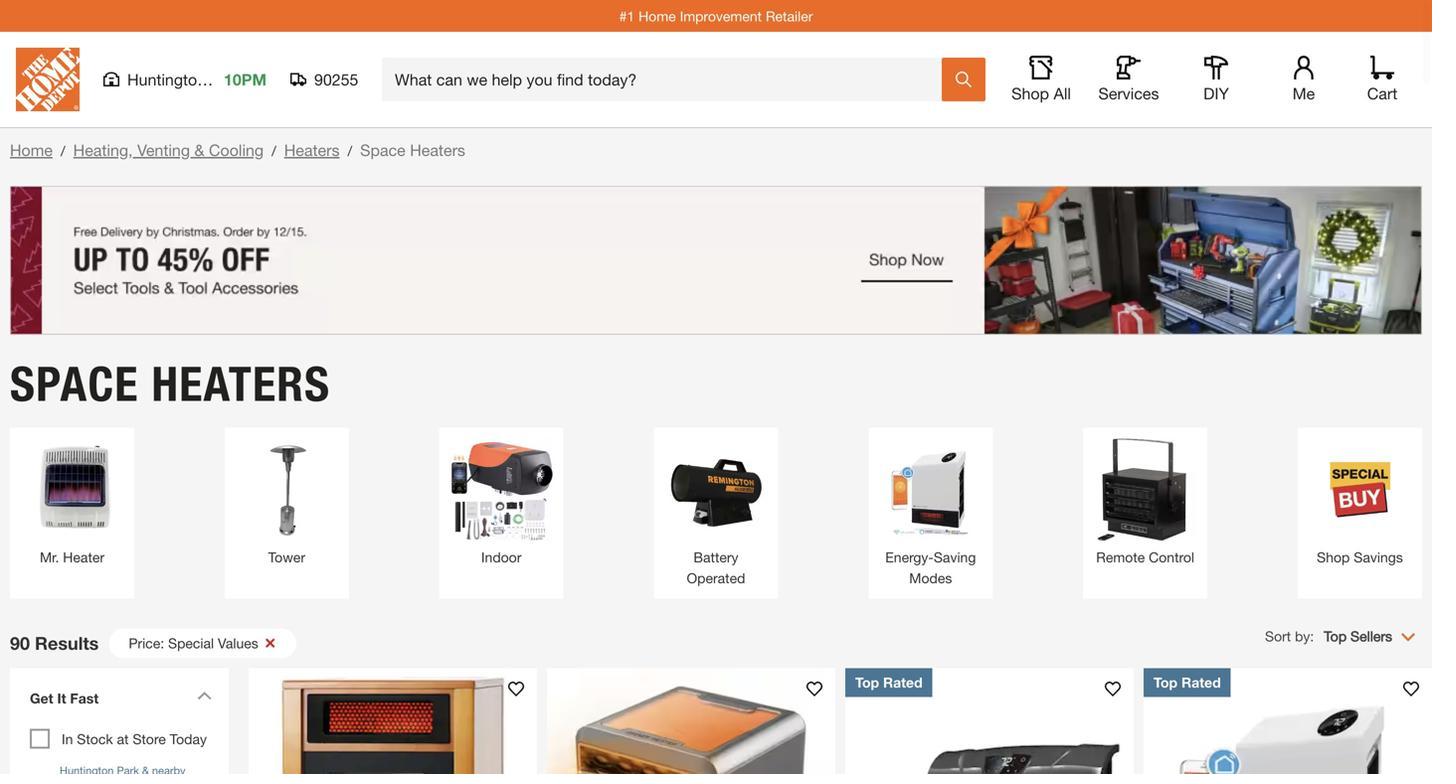 Task type: describe. For each thing, give the bounding box(es) containing it.
energy-
[[885, 550, 934, 566]]

price:
[[129, 636, 164, 652]]

price: special values button
[[109, 629, 296, 659]]

battery
[[694, 550, 739, 566]]

huntington park
[[127, 70, 243, 89]]

remote control link
[[1093, 438, 1198, 568]]

me button
[[1272, 56, 1336, 103]]

control
[[1149, 550, 1195, 566]]

1 horizontal spatial home
[[639, 8, 676, 24]]

shop for shop all
[[1012, 84, 1049, 103]]

today
[[170, 732, 207, 748]]

in
[[62, 732, 73, 748]]

remote
[[1096, 550, 1145, 566]]

heaters link
[[284, 141, 340, 160]]

me
[[1293, 84, 1315, 103]]

mr. heater link
[[20, 438, 124, 568]]

tower
[[268, 550, 305, 566]]

mr. heater
[[40, 550, 104, 566]]

heating, venting & cooling link
[[73, 141, 264, 160]]

mr.
[[40, 550, 59, 566]]

cart link
[[1361, 56, 1404, 103]]

remote control
[[1096, 550, 1195, 566]]

1 vertical spatial home
[[10, 141, 53, 160]]

values
[[218, 636, 258, 652]]

&
[[194, 141, 204, 160]]

fast
[[70, 691, 99, 707]]

energy-saving modes
[[885, 550, 976, 587]]

home link
[[10, 141, 53, 160]]

get it fast link
[[20, 679, 219, 725]]

original 1500-watt infrared portable space heater with dual heating system image
[[249, 669, 537, 775]]

store
[[133, 732, 166, 748]]

1 horizontal spatial space
[[360, 141, 406, 160]]

800-btu fan heater electric personal space heater furnace with uv light image
[[547, 669, 835, 775]]

diy
[[1204, 84, 1229, 103]]

in stock at store today
[[62, 732, 207, 748]]

it
[[57, 691, 66, 707]]

battery operated image
[[664, 438, 768, 543]]

get it fast
[[30, 691, 99, 707]]

at
[[117, 732, 129, 748]]

2 horizontal spatial top
[[1324, 629, 1347, 645]]

shop savings link
[[1308, 438, 1412, 568]]

90255 button
[[290, 70, 359, 90]]

battery operated link
[[664, 438, 768, 589]]

huntington
[[127, 70, 206, 89]]

10pm
[[224, 70, 267, 89]]



Task type: vqa. For each thing, say whether or not it's contained in the screenshot.
SHOP SAVINGS Image
yes



Task type: locate. For each thing, give the bounding box(es) containing it.
1 horizontal spatial rated
[[1182, 675, 1221, 691]]

home left heating,
[[10, 141, 53, 160]]

0 vertical spatial shop
[[1012, 84, 1049, 103]]

0 horizontal spatial rated
[[883, 675, 923, 691]]

1,000-watt electric deluxe wall unit infrared space heater image
[[1144, 669, 1432, 775]]

1 vertical spatial space
[[10, 356, 139, 413]]

2 horizontal spatial /
[[348, 143, 352, 159]]

battery operated
[[687, 550, 745, 587]]

park
[[210, 70, 243, 89]]

remote control image
[[1093, 438, 1198, 543]]

venting
[[137, 141, 190, 160]]

shop
[[1012, 84, 1049, 103], [1317, 550, 1350, 566]]

1 horizontal spatial shop
[[1317, 550, 1350, 566]]

#1
[[619, 8, 635, 24]]

rated
[[883, 675, 923, 691], [1182, 675, 1221, 691]]

caret icon image
[[197, 692, 212, 701]]

sponsored banner image
[[10, 186, 1422, 335]]

by:
[[1295, 629, 1314, 645]]

services
[[1099, 84, 1159, 103]]

shop left savings
[[1317, 550, 1350, 566]]

sellers
[[1351, 629, 1392, 645]]

0 vertical spatial space
[[360, 141, 406, 160]]

operated
[[687, 570, 745, 587]]

energy-saving modes image
[[879, 438, 983, 543]]

0 vertical spatial home
[[639, 8, 676, 24]]

special
[[168, 636, 214, 652]]

shop for shop savings
[[1317, 550, 1350, 566]]

1 / from the left
[[61, 143, 65, 159]]

0 horizontal spatial home
[[10, 141, 53, 160]]

tower image
[[235, 438, 339, 543]]

/
[[61, 143, 65, 159], [272, 143, 276, 159], [348, 143, 352, 159]]

shop left 'all'
[[1012, 84, 1049, 103]]

90 results
[[10, 633, 99, 654]]

0 horizontal spatial top rated
[[855, 675, 923, 691]]

heating,
[[73, 141, 133, 160]]

2 top rated from the left
[[1154, 675, 1221, 691]]

1 vertical spatial shop
[[1317, 550, 1350, 566]]

cooling
[[209, 141, 264, 160]]

all
[[1054, 84, 1071, 103]]

/ right cooling
[[272, 143, 276, 159]]

savings
[[1354, 550, 1403, 566]]

price: special values
[[129, 636, 258, 652]]

90
[[10, 633, 30, 654]]

0 horizontal spatial top
[[855, 675, 879, 691]]

1 horizontal spatial top
[[1154, 675, 1178, 691]]

saving
[[934, 550, 976, 566]]

retailer
[[766, 8, 813, 24]]

mr. heater image
[[20, 438, 124, 543]]

top
[[1324, 629, 1347, 645], [855, 675, 879, 691], [1154, 675, 1178, 691]]

What can we help you find today? search field
[[395, 59, 941, 100]]

sort
[[1265, 629, 1291, 645]]

1 horizontal spatial top rated
[[1154, 675, 1221, 691]]

the home depot logo image
[[16, 48, 80, 111]]

sort by: top sellers
[[1265, 629, 1392, 645]]

in stock at store today link
[[62, 732, 207, 748]]

0 horizontal spatial shop
[[1012, 84, 1049, 103]]

tower link
[[235, 438, 339, 568]]

top rated for 1,000-watt electric deluxe wall unit infrared space heater image
[[1154, 675, 1221, 691]]

#1 home improvement retailer
[[619, 8, 813, 24]]

2 rated from the left
[[1182, 675, 1221, 691]]

phoenix wifi infrared wall unit 1,500-watt wi-fi smart heater in gray image
[[845, 669, 1134, 775]]

shop savings image
[[1308, 438, 1412, 543]]

indoor
[[481, 550, 522, 566]]

shop all button
[[1010, 56, 1073, 103]]

diy button
[[1185, 56, 1248, 103]]

0 horizontal spatial space
[[10, 356, 139, 413]]

3 / from the left
[[348, 143, 352, 159]]

results
[[35, 633, 99, 654]]

top for phoenix wifi infrared wall unit 1,500-watt wi-fi smart heater in gray image
[[855, 675, 879, 691]]

space
[[360, 141, 406, 160], [10, 356, 139, 413]]

energy-saving modes link
[[879, 438, 983, 589]]

heater
[[63, 550, 104, 566]]

improvement
[[680, 8, 762, 24]]

/ right home link
[[61, 143, 65, 159]]

top for 1,000-watt electric deluxe wall unit infrared space heater image
[[1154, 675, 1178, 691]]

0 horizontal spatial /
[[61, 143, 65, 159]]

home
[[639, 8, 676, 24], [10, 141, 53, 160]]

home / heating, venting & cooling / heaters / space heaters
[[10, 141, 465, 160]]

1 rated from the left
[[883, 675, 923, 691]]

stock
[[77, 732, 113, 748]]

90255
[[314, 70, 359, 89]]

1 top rated from the left
[[855, 675, 923, 691]]

top rated for phoenix wifi infrared wall unit 1,500-watt wi-fi smart heater in gray image
[[855, 675, 923, 691]]

rated for phoenix wifi infrared wall unit 1,500-watt wi-fi smart heater in gray image
[[883, 675, 923, 691]]

shop inside button
[[1012, 84, 1049, 103]]

space heaters
[[10, 356, 330, 413]]

shop all
[[1012, 84, 1071, 103]]

modes
[[909, 570, 952, 587]]

home right #1
[[639, 8, 676, 24]]

/ right heaters 'link'
[[348, 143, 352, 159]]

heaters
[[284, 141, 340, 160], [410, 141, 465, 160], [151, 356, 330, 413]]

indoor link
[[449, 438, 554, 568]]

get
[[30, 691, 53, 707]]

services button
[[1097, 56, 1161, 103]]

cart
[[1367, 84, 1398, 103]]

shop savings
[[1317, 550, 1403, 566]]

rated for 1,000-watt electric deluxe wall unit infrared space heater image
[[1182, 675, 1221, 691]]

2 / from the left
[[272, 143, 276, 159]]

indoor image
[[449, 438, 554, 543]]

1 horizontal spatial /
[[272, 143, 276, 159]]

top rated
[[855, 675, 923, 691], [1154, 675, 1221, 691]]



